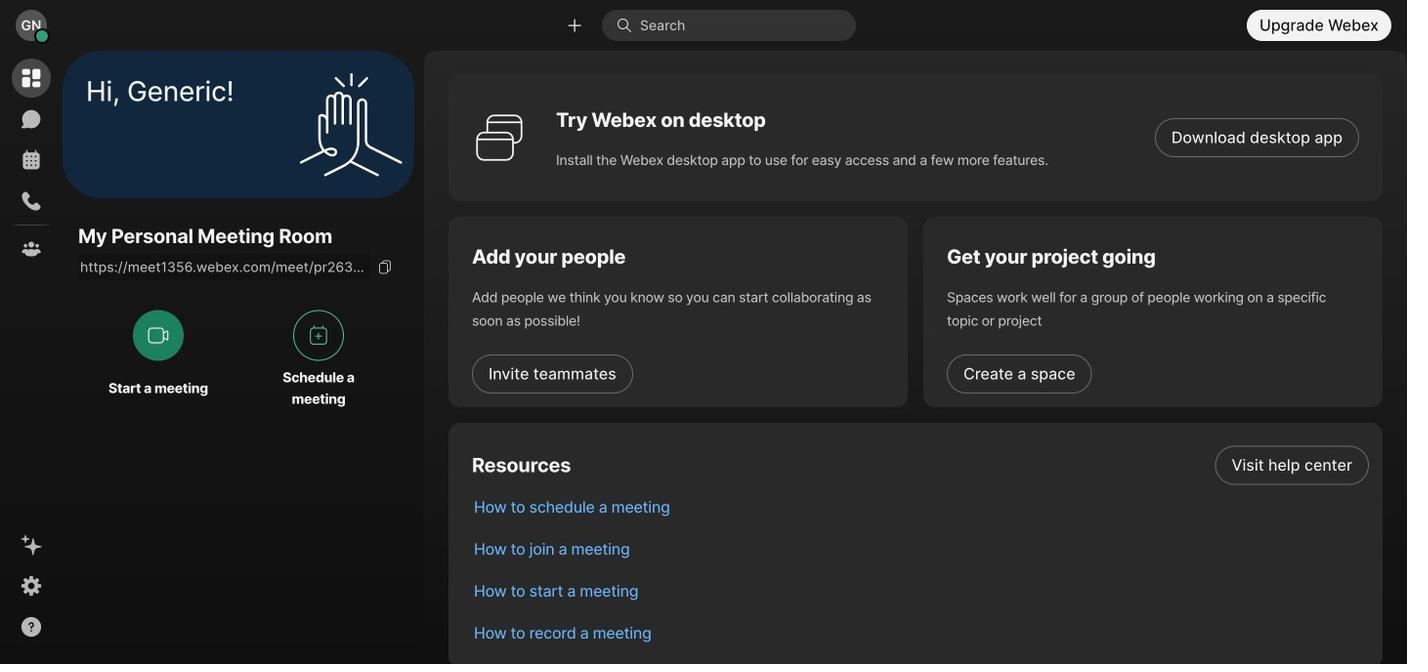 Task type: vqa. For each thing, say whether or not it's contained in the screenshot.
third LIST ITEM from the bottom of the page
yes



Task type: locate. For each thing, give the bounding box(es) containing it.
None text field
[[78, 253, 371, 281]]

5 list item from the top
[[458, 613, 1383, 655]]

navigation
[[0, 51, 63, 665]]

webex tab list
[[12, 59, 51, 269]]

list item
[[458, 445, 1383, 487], [458, 487, 1383, 529], [458, 529, 1383, 571], [458, 571, 1383, 613], [458, 613, 1383, 655]]

3 list item from the top
[[458, 529, 1383, 571]]



Task type: describe. For each thing, give the bounding box(es) containing it.
two hands high fiving image
[[292, 66, 410, 183]]

2 list item from the top
[[458, 487, 1383, 529]]

4 list item from the top
[[458, 571, 1383, 613]]

1 list item from the top
[[458, 445, 1383, 487]]



